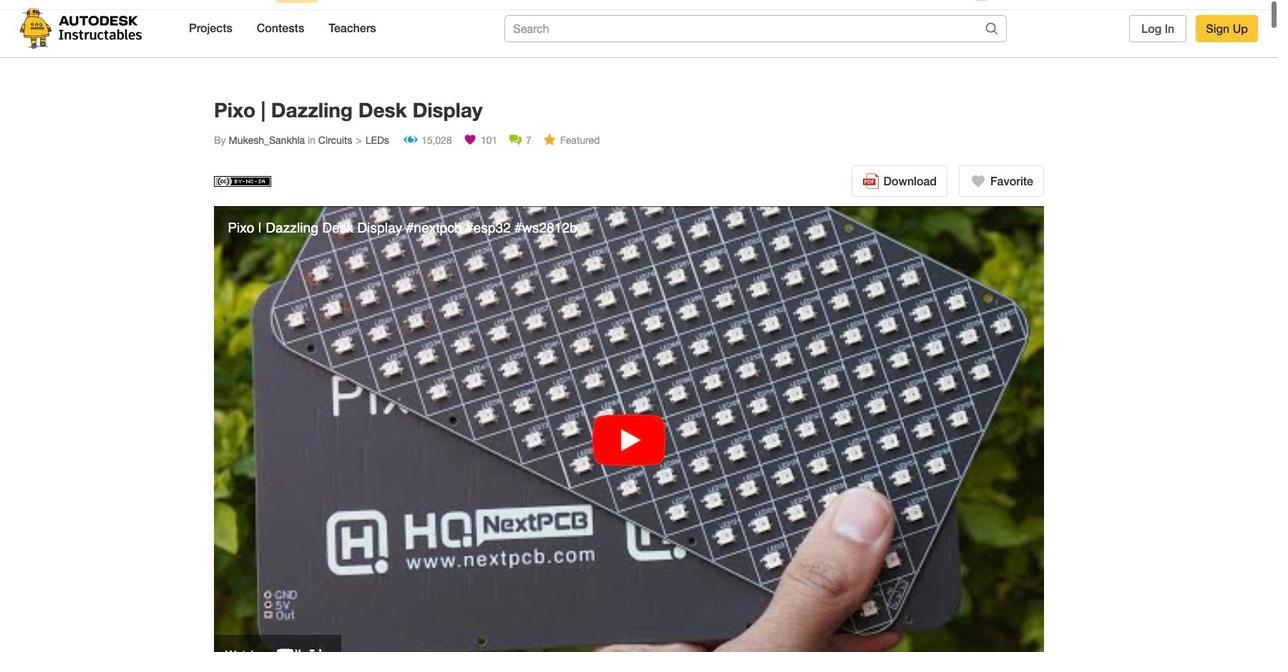 Task type: vqa. For each thing, say whether or not it's contained in the screenshot.
second The Us from left
no



Task type: locate. For each thing, give the bounding box(es) containing it.
license image
[[214, 176, 271, 187]]

Search search field
[[509, 19, 957, 39]]



